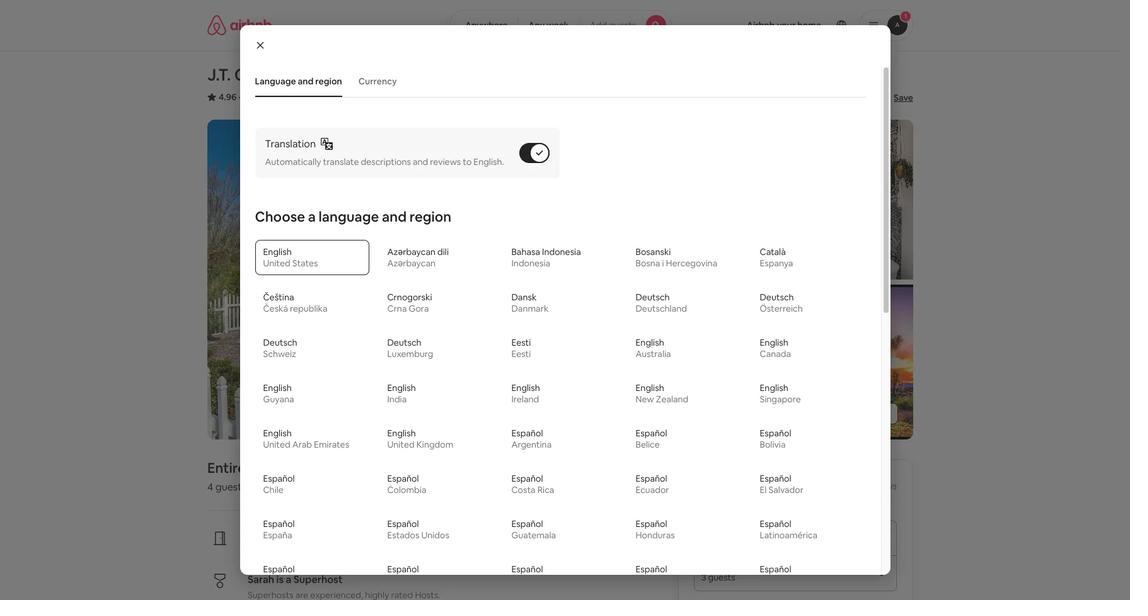 Task type: vqa. For each thing, say whether or not it's contained in the screenshot.
Add to wishlist: Bungalow in Tampa icon
no



Task type: locate. For each thing, give the bounding box(es) containing it.
languages dialog
[[240, 25, 890, 601]]

5 español button from the left
[[752, 558, 866, 593]]

language and region tab panel
[[250, 113, 871, 601]]

deutsch down crna
[[387, 337, 422, 349]]

0 vertical spatial reviews
[[259, 91, 291, 103]]

0 horizontal spatial ·
[[239, 91, 241, 103]]

2 vertical spatial and
[[382, 208, 407, 226]]

1 horizontal spatial and
[[382, 208, 407, 226]]

reviews
[[259, 91, 291, 103], [430, 156, 461, 168], [866, 481, 897, 492]]

translate
[[323, 156, 359, 168]]

0 horizontal spatial states
[[292, 258, 318, 269]]

0 vertical spatial and
[[298, 76, 314, 87]]

region inside "button"
[[315, 76, 342, 87]]

english down schweiz
[[263, 383, 292, 394]]

english down choose
[[263, 247, 292, 258]]

0 vertical spatial guests
[[609, 20, 636, 31]]

413 reviews button
[[243, 91, 291, 103]]

crnogorski crna gora
[[387, 292, 432, 315]]

english inside english united arab emirates
[[263, 428, 292, 440]]

show all photos
[[823, 408, 888, 420]]

none search field containing anywhere
[[449, 10, 671, 40]]

and right descriptions
[[413, 156, 428, 168]]

english down australia
[[636, 383, 664, 394]]

english inside english australia
[[636, 337, 664, 349]]

english inside the "english united kingdom"
[[387, 428, 416, 440]]

1 horizontal spatial 413
[[851, 481, 864, 492]]

1 vertical spatial and
[[413, 156, 428, 168]]

español button down in
[[255, 558, 369, 593]]

3 · from the left
[[361, 91, 364, 105]]

english down the österreich
[[760, 337, 788, 349]]

english
[[263, 247, 292, 258], [636, 337, 664, 349], [760, 337, 788, 349], [263, 383, 292, 394], [387, 383, 416, 394], [512, 383, 540, 394], [636, 383, 664, 394], [760, 383, 788, 394], [263, 428, 292, 440], [387, 428, 416, 440]]

english inside english canada
[[760, 337, 788, 349]]

english inside english new zealand
[[636, 383, 664, 394]]

superhost right is
[[294, 574, 343, 587]]

0 horizontal spatial guests
[[215, 481, 247, 494]]

english.
[[474, 156, 504, 168]]

j.t. cottage image 2 image
[[565, 120, 737, 280]]

deutsch down bosna
[[636, 292, 670, 303]]

region up dili
[[410, 208, 452, 226]]

save button
[[874, 87, 919, 108]]

deutsch inside deutsch österreich
[[760, 292, 794, 303]]

indonesia
[[542, 247, 581, 258], [512, 258, 550, 269]]

1 horizontal spatial reviews
[[430, 156, 461, 168]]

0 horizontal spatial a
[[286, 574, 292, 587]]

kingdom
[[417, 440, 453, 451]]

united up čeština
[[263, 258, 290, 269]]

español for ecuador
[[636, 474, 667, 485]]

taxes
[[745, 494, 767, 505]]

· right 4.96
[[239, 91, 241, 103]]

canada
[[760, 349, 791, 360]]

show
[[823, 408, 846, 420]]

chile
[[263, 485, 284, 496]]

español inside español argentina
[[512, 428, 543, 440]]

0 horizontal spatial reviews
[[259, 91, 291, 103]]

united up by sarah
[[387, 440, 415, 451]]

1 horizontal spatial region
[[410, 208, 452, 226]]

choose a language and region
[[255, 208, 452, 226]]

eesti
[[512, 337, 531, 349], [512, 349, 531, 360]]

united inside english united states
[[263, 258, 290, 269]]

el
[[760, 485, 767, 496]]

2 vertical spatial reviews
[[866, 481, 897, 492]]

español for estados
[[387, 519, 419, 530]]

united inside english united arab emirates
[[263, 440, 290, 451]]

region
[[315, 76, 342, 87], [410, 208, 452, 226]]

deutsch inside deutsch luxemburg
[[387, 337, 422, 349]]

zealand
[[656, 394, 689, 405]]

united inside the "english united kingdom"
[[387, 440, 415, 451]]

tab list containing language and region
[[249, 66, 866, 97]]

united for english united arab emirates
[[263, 440, 290, 451]]

english for ireland
[[512, 383, 540, 394]]

eesti up english ireland
[[512, 349, 531, 360]]

india
[[387, 394, 407, 405]]

crnogorski
[[387, 292, 432, 303]]

english down 'luxemburg'
[[387, 383, 416, 394]]

english for new zealand
[[636, 383, 664, 394]]

english australia
[[636, 337, 671, 360]]

superhost
[[315, 91, 356, 103], [294, 574, 343, 587]]

1 vertical spatial states
[[292, 258, 318, 269]]

united
[[468, 91, 496, 103], [263, 258, 290, 269], [263, 440, 290, 451], [387, 440, 415, 451]]

0 horizontal spatial region
[[315, 76, 342, 87]]

español button down 12/1/2023
[[752, 558, 866, 593]]

1 vertical spatial 413
[[851, 481, 864, 492]]

and up 󰀃
[[298, 76, 314, 87]]

gorgeous bathroom... image
[[742, 120, 913, 280]]

tab list inside choose a language and currency 'element'
[[249, 66, 866, 97]]

deutsch down česká
[[263, 337, 297, 349]]

español for honduras
[[636, 519, 667, 530]]

total
[[694, 494, 714, 505]]

english down eesti eesti
[[512, 383, 540, 394]]

guatemala
[[512, 530, 556, 542]]

english for united kingdom
[[387, 428, 416, 440]]

indonesia up dansk
[[512, 258, 550, 269]]

entire
[[207, 459, 246, 477]]

and right language
[[382, 208, 407, 226]]

español inside español colombia
[[387, 474, 419, 485]]

2 horizontal spatial and
[[413, 156, 428, 168]]

a right choose
[[308, 208, 316, 226]]

english down india
[[387, 428, 416, 440]]

language
[[319, 208, 379, 226]]

español for guatemala
[[512, 519, 543, 530]]

eesti down 'danmark'
[[512, 337, 531, 349]]

self
[[248, 531, 266, 544]]

guests down entire
[[215, 481, 247, 494]]

español inside español el salvador
[[760, 474, 791, 485]]

español ecuador
[[636, 474, 669, 496]]

0 horizontal spatial 413
[[243, 91, 257, 103]]

español button down unidos at the bottom of page
[[379, 558, 493, 593]]

english inside english singapore
[[760, 383, 788, 394]]

deutsch inside "deutsch deutschland"
[[636, 292, 670, 303]]

honduras
[[636, 530, 675, 542]]

superhost right 󰀃
[[315, 91, 356, 103]]

deutsch
[[636, 292, 670, 303], [760, 292, 794, 303], [263, 337, 297, 349], [387, 337, 422, 349]]

0 vertical spatial region
[[315, 76, 342, 87]]

english canada
[[760, 337, 791, 360]]

español estados unidos
[[387, 519, 449, 542]]

1 horizontal spatial a
[[308, 208, 316, 226]]

čeština česká republika
[[263, 292, 328, 315]]

1 vertical spatial region
[[410, 208, 452, 226]]

yucca
[[369, 91, 394, 103]]

currency button
[[352, 69, 403, 93]]

united up the cottage
[[263, 440, 290, 451]]

english left arab
[[263, 428, 292, 440]]

united for english united kingdom
[[387, 440, 415, 451]]

1 azərbaycan from the top
[[387, 247, 436, 258]]

español el salvador
[[760, 474, 804, 496]]

español belice
[[636, 428, 667, 451]]

deutsch for österreich
[[760, 292, 794, 303]]

guests inside button
[[609, 20, 636, 31]]

· for · yucca valley, california, united states
[[361, 91, 364, 105]]

english inside english united states
[[263, 247, 292, 258]]

· left yucca
[[361, 91, 364, 105]]

unidos
[[421, 530, 449, 542]]

english for guyana
[[263, 383, 292, 394]]

eesti eesti
[[512, 337, 531, 360]]

currency
[[359, 76, 397, 87]]

1 vertical spatial guests
[[215, 481, 247, 494]]

united right california,
[[468, 91, 496, 103]]

english for india
[[387, 383, 416, 394]]

bosanski
[[636, 247, 671, 258]]

english down deutschland
[[636, 337, 664, 349]]

0 vertical spatial states
[[498, 91, 525, 103]]

čeština
[[263, 292, 294, 303]]

12/1/2023 button
[[694, 521, 897, 556]]

language and region
[[255, 76, 342, 87]]

region left currency button
[[315, 76, 342, 87]]

before
[[716, 494, 743, 505]]

guests
[[609, 20, 636, 31], [215, 481, 247, 494]]

crna
[[387, 303, 407, 315]]

español button
[[255, 558, 369, 593], [379, 558, 493, 593], [503, 558, 618, 593], [628, 558, 742, 593], [752, 558, 866, 593]]

a right is
[[286, 574, 292, 587]]

1 horizontal spatial ·
[[296, 91, 298, 105]]

español inside español estados unidos
[[387, 519, 419, 530]]

rica
[[538, 485, 554, 496]]

tab list
[[249, 66, 866, 97]]

español button down honduras
[[628, 558, 742, 593]]

español inside español latinoamérica
[[760, 519, 791, 530]]

1 vertical spatial superhost
[[294, 574, 343, 587]]

1 vertical spatial reviews
[[430, 156, 461, 168]]

español inside 'español ecuador'
[[636, 474, 667, 485]]

and
[[298, 76, 314, 87], [413, 156, 428, 168], [382, 208, 407, 226]]

2 horizontal spatial ·
[[361, 91, 364, 105]]

any week
[[528, 20, 569, 31]]

ecuador
[[636, 485, 669, 496]]

danmark
[[512, 303, 549, 315]]

english inside english guyana
[[263, 383, 292, 394]]

deutsch down espanya
[[760, 292, 794, 303]]

español inside español guatemala
[[512, 519, 543, 530]]

None search field
[[449, 10, 671, 40]]

413 reviews
[[851, 481, 897, 492]]

united for english united states
[[263, 258, 290, 269]]

united inside · yucca valley, california, united states
[[468, 91, 496, 103]]

share
[[843, 92, 866, 103]]

català
[[760, 247, 786, 258]]

to
[[463, 156, 472, 168]]

2 horizontal spatial reviews
[[866, 481, 897, 492]]

2 azərbaycan from the top
[[387, 258, 436, 269]]

4.96 · 413 reviews
[[219, 91, 291, 103]]

english down canada
[[760, 383, 788, 394]]

español inside español honduras
[[636, 519, 667, 530]]

česká
[[263, 303, 288, 315]]

and for automatically translate descriptions and reviews to english.
[[413, 156, 428, 168]]

0 vertical spatial 413
[[243, 91, 257, 103]]

deutschland
[[636, 303, 687, 315]]

español button down guatemala
[[503, 558, 618, 593]]

españa
[[263, 530, 292, 542]]

guests right the add
[[609, 20, 636, 31]]

hosted
[[304, 459, 350, 477]]

4.96
[[219, 91, 237, 103]]

español inside español costa rica
[[512, 474, 543, 485]]

0 vertical spatial a
[[308, 208, 316, 226]]

bahasa indonesia indonesia
[[512, 247, 581, 269]]

deutsch schweiz
[[263, 337, 297, 360]]

guests for add guests
[[609, 20, 636, 31]]

1 · from the left
[[239, 91, 241, 103]]

· left 󰀃
[[296, 91, 298, 105]]

deutsch for deutschland
[[636, 292, 670, 303]]

1 horizontal spatial states
[[498, 91, 525, 103]]

0 horizontal spatial and
[[298, 76, 314, 87]]

2 · from the left
[[296, 91, 298, 105]]

español for bolivia
[[760, 428, 791, 440]]

1 horizontal spatial guests
[[609, 20, 636, 31]]

english united arab emirates
[[263, 428, 349, 451]]

0 vertical spatial superhost
[[315, 91, 356, 103]]

cottage
[[249, 459, 301, 477]]

english for canada
[[760, 337, 788, 349]]

arab
[[292, 440, 312, 451]]



Task type: describe. For each thing, give the bounding box(es) containing it.
english new zealand
[[636, 383, 689, 405]]

español argentina
[[512, 428, 552, 451]]

español costa rica
[[512, 474, 554, 496]]

language
[[255, 76, 296, 87]]

cottage
[[234, 64, 299, 86]]

anywhere
[[465, 20, 508, 31]]

english for singapore
[[760, 383, 788, 394]]

choose a language and currency element
[[247, 66, 873, 601]]

deutsch deutschland
[[636, 292, 687, 315]]

by sarah
[[353, 459, 408, 477]]

indonesia right bahasa
[[542, 247, 581, 258]]

english india
[[387, 383, 416, 405]]

3 español button from the left
[[503, 558, 618, 593]]

gora
[[409, 303, 429, 315]]

español for belice
[[636, 428, 667, 440]]

sarah is a superhost
[[248, 574, 343, 587]]

region inside tab panel
[[410, 208, 452, 226]]

sarah
[[248, 574, 274, 587]]

is
[[277, 574, 284, 587]]

4 guests
[[207, 481, 247, 494]]

show all photos button
[[798, 403, 898, 425]]

states inside · yucca valley, california, united states
[[498, 91, 525, 103]]

in
[[300, 531, 309, 544]]

descriptions
[[361, 156, 411, 168]]

español bolivia
[[760, 428, 791, 451]]

profile element
[[687, 0, 914, 50]]

english ireland
[[512, 383, 540, 405]]

deutsch for schweiz
[[263, 337, 297, 349]]

español for chile
[[263, 474, 295, 485]]

español for latinoamérica
[[760, 519, 791, 530]]

deutsch for luxemburg
[[387, 337, 422, 349]]

english for united arab emirates
[[263, 428, 292, 440]]

1 vertical spatial a
[[286, 574, 292, 587]]

welcome to jt cottage! image
[[207, 120, 560, 440]]

republika
[[290, 303, 328, 315]]

english guyana
[[263, 383, 294, 405]]

1
[[253, 481, 258, 494]]

schweiz
[[263, 349, 296, 360]]

anywhere button
[[449, 10, 518, 40]]

bedroom
[[260, 481, 303, 494]]

add guests
[[590, 20, 636, 31]]

dili
[[438, 247, 449, 258]]

any week button
[[518, 10, 580, 40]]

english for united states
[[263, 247, 292, 258]]

bosanski bosna i hercegovina
[[636, 247, 718, 269]]

add
[[590, 20, 607, 31]]

new
[[636, 394, 654, 405]]

english for australia
[[636, 337, 664, 349]]

j.t.
[[207, 64, 231, 86]]

self check-in
[[248, 531, 309, 544]]

12/1/2023
[[803, 537, 843, 548]]

español for el
[[760, 474, 791, 485]]

español honduras
[[636, 519, 675, 542]]

i
[[662, 258, 664, 269]]

singapore
[[760, 394, 801, 405]]

1 español button from the left
[[255, 558, 369, 593]]

azərbaycan dili azərbaycan
[[387, 247, 449, 269]]

belice
[[636, 440, 660, 451]]

valley,
[[396, 91, 422, 103]]

1 eesti from the top
[[512, 337, 531, 349]]

ask about our special offer!! image
[[565, 285, 737, 440]]

states inside english united states
[[292, 258, 318, 269]]

costa
[[512, 485, 536, 496]]

check-
[[268, 531, 300, 544]]

automatically
[[265, 156, 321, 168]]

guests for 4 guests
[[215, 481, 247, 494]]

a inside tab panel
[[308, 208, 316, 226]]

4
[[207, 481, 213, 494]]

choose
[[255, 208, 305, 226]]

2 español button from the left
[[379, 558, 493, 593]]

save
[[894, 92, 913, 103]]

share button
[[823, 87, 871, 108]]

español for costa
[[512, 474, 543, 485]]

español for colombia
[[387, 474, 419, 485]]

estados
[[387, 530, 419, 542]]

j.t. cottage
[[207, 64, 299, 86]]

español guatemala
[[512, 519, 556, 542]]

automatically translate descriptions and reviews to english.
[[265, 156, 504, 168]]

österreich
[[760, 303, 803, 315]]

español españa
[[263, 519, 295, 542]]

argentina
[[512, 440, 552, 451]]

català espanya
[[760, 247, 793, 269]]

joshua tree national park super bloom! image
[[742, 285, 913, 440]]

2 eesti from the top
[[512, 349, 531, 360]]

hercegovina
[[666, 258, 718, 269]]

español for argentina
[[512, 428, 543, 440]]

australia
[[636, 349, 671, 360]]

english united kingdom
[[387, 428, 453, 451]]

bahasa
[[512, 247, 540, 258]]

dansk
[[512, 292, 537, 303]]

and inside language and region "button"
[[298, 76, 314, 87]]

latinoamérica
[[760, 530, 818, 542]]

español chile
[[263, 474, 295, 496]]

reviews inside language and region tab panel
[[430, 156, 461, 168]]

· yucca valley, california, united states
[[361, 91, 525, 105]]

add guests button
[[579, 10, 671, 40]]

bolivia
[[760, 440, 786, 451]]

language and region button
[[249, 69, 348, 93]]

and for choose a language and region
[[382, 208, 407, 226]]

bosna
[[636, 258, 660, 269]]

photos
[[859, 408, 888, 420]]

guyana
[[263, 394, 294, 405]]

español latinoamérica
[[760, 519, 818, 542]]

· for ·
[[296, 91, 298, 105]]

entire cottage hosted by sarah
[[207, 459, 408, 477]]

luxemburg
[[387, 349, 433, 360]]

4 español button from the left
[[628, 558, 742, 593]]

week
[[547, 20, 569, 31]]

español for españa
[[263, 519, 295, 530]]

any
[[528, 20, 545, 31]]



